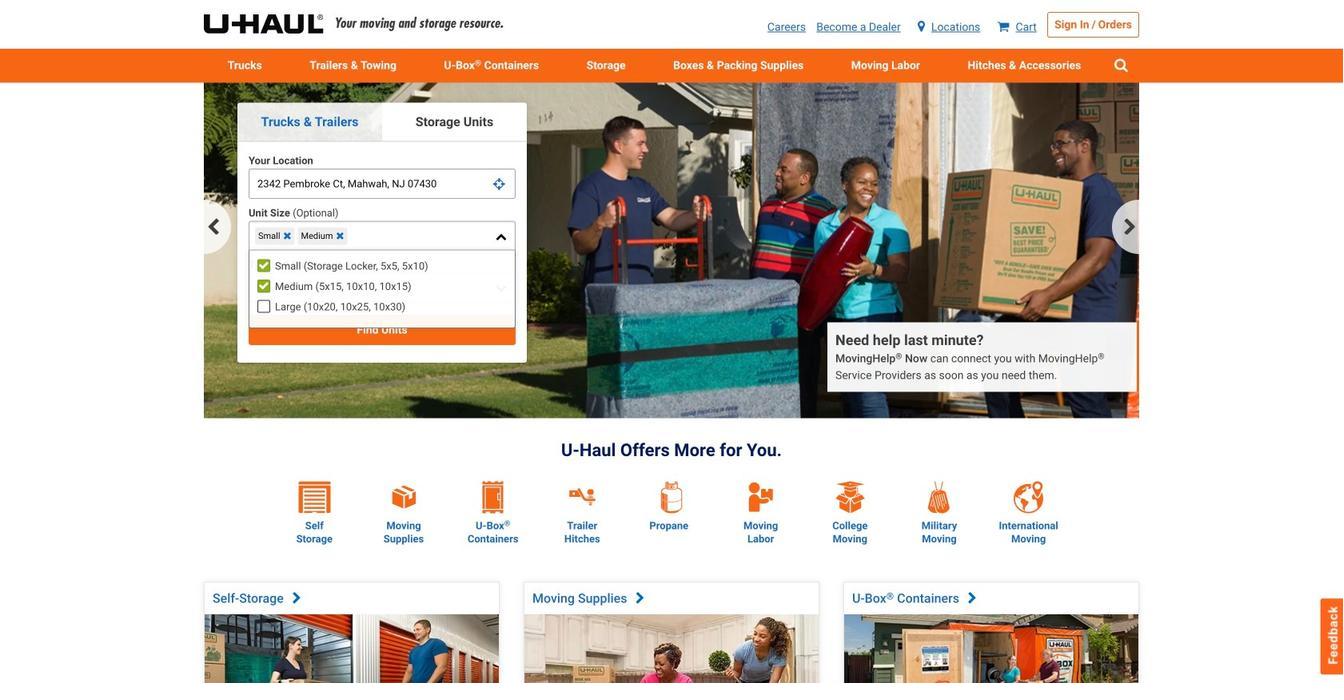 Task type: vqa. For each thing, say whether or not it's contained in the screenshot.
u-haul trailer hitch icon
yes



Task type: describe. For each thing, give the bounding box(es) containing it.
1 u-haul moving labor icon image from the left
[[745, 480, 777, 514]]

6 menu item from the left
[[944, 49, 1105, 83]]

use my current location image
[[493, 178, 505, 190]]

2 u-haul propane tank icon image from the left
[[661, 482, 682, 514]]

5 menu item from the left
[[828, 49, 944, 83]]

family loading u-haul boxes in their kitchen image
[[524, 615, 819, 684]]



Task type: locate. For each thing, give the bounding box(es) containing it.
2 u-haul moving labor icon image from the left
[[747, 480, 774, 514]]

banner
[[0, 0, 1343, 83], [204, 83, 1139, 426]]

Zip or City, State or Landmark text field
[[249, 169, 516, 199]]

1 u-haul propane tank icon image from the left
[[656, 482, 688, 514]]

4 menu item from the left
[[650, 49, 828, 83]]

menu item
[[204, 49, 286, 83], [286, 49, 420, 83], [563, 49, 650, 83], [650, 49, 828, 83], [828, 49, 944, 83], [944, 49, 1105, 83]]

tab list
[[237, 103, 527, 142]]

international moves icon image
[[1013, 482, 1045, 514]]

navigation
[[204, 200, 1139, 254]]

u-haul college moving icon image
[[834, 482, 866, 514]]

1 menu item from the left
[[204, 49, 286, 83]]

3 menu item from the left
[[563, 49, 650, 83]]

u-haul trailer hitch icon image
[[563, 482, 602, 514], [587, 489, 594, 495]]

u-haul u-box container icon image
[[477, 482, 509, 514], [483, 482, 503, 514]]

military tags icon image
[[923, 482, 955, 514]]

1 u-haul u-box container icon image from the left
[[477, 482, 509, 514]]

moving help service providers helping a family unload their u-haul moving truck image
[[204, 83, 1139, 418]]

family loading a u-box container in their driveway image
[[844, 615, 1139, 684]]

menu
[[204, 49, 1139, 83]]

u-haul propane tank icon image
[[656, 482, 688, 514], [661, 482, 682, 514]]

u-haul self-storage icon image
[[298, 482, 331, 514], [299, 482, 331, 513]]

2 menu item from the left
[[286, 49, 420, 83]]

2 u-haul u-box container icon image from the left
[[483, 482, 503, 514]]

couple loading a storage unit at a u-haul facility image
[[205, 615, 499, 684]]

u-haul moving labor icon image
[[745, 480, 777, 514], [747, 480, 774, 514]]

form
[[249, 153, 516, 346]]

u-haul moving supplies box icon image
[[385, 482, 423, 514], [391, 484, 417, 511]]



